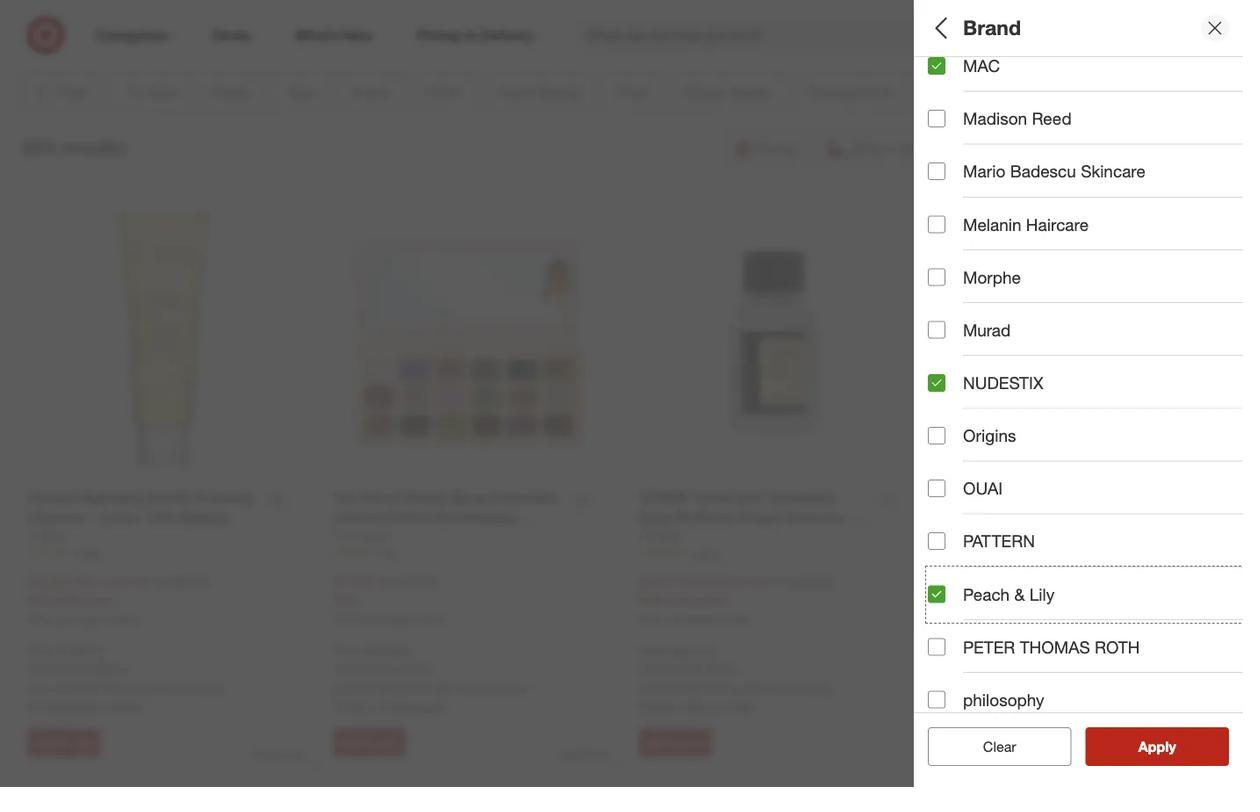 Task type: vqa. For each thing, say whether or not it's contained in the screenshot.
The Delivery in Pickup & Delivery link
no



Task type: locate. For each thing, give the bounding box(es) containing it.
sale
[[28, 592, 52, 607], [333, 592, 357, 607], [639, 592, 663, 607], [945, 593, 969, 608]]

( inside $5.95 ( $5.89 /fluid ounce ) reg $8.50 sale ends today when purchased online
[[677, 574, 680, 589]]

2 horizontal spatial free shipping * * exclusions apply. not available at austin south lamar check nearby stores
[[639, 642, 835, 714]]

today inside $24.00 ( $5.71 /ounce ) reg $30.00 sale ends today when purchased online
[[86, 592, 117, 607]]

range
[[983, 444, 1034, 464]]

not for $27.00
[[333, 681, 353, 697]]

today inside $3.50 - $8.40 sale ends today when purchased online
[[1003, 593, 1034, 608]]

0 horizontal spatial stores
[[108, 699, 142, 714]]

2 horizontal spatial stores
[[719, 699, 753, 714]]

1 vertical spatial results
[[1150, 738, 1195, 755]]

brand for brand anastasia beverly hills; beautyblender; beekman 1802; b
[[928, 192, 976, 212]]

1 reg from the left
[[151, 574, 169, 589]]

MAC checkbox
[[928, 57, 946, 75]]

ends
[[55, 592, 82, 607], [666, 592, 694, 607], [972, 593, 999, 608]]

search
[[1002, 28, 1044, 45]]

0 horizontal spatial nearby
[[67, 699, 104, 714]]

$54.00
[[400, 574, 437, 589]]

6 link
[[333, 545, 604, 560]]

$8.50
[[803, 574, 833, 589]]

clear inside button
[[975, 738, 1008, 755]]

2 lamar from the left
[[495, 681, 530, 697]]

when down the $27.00
[[333, 613, 361, 626]]

beautyblender;
[[1060, 215, 1145, 230]]

when up benefit
[[945, 614, 972, 627]]

584
[[21, 135, 55, 160]]

melanin
[[964, 214, 1022, 234]]

when
[[28, 613, 55, 626], [333, 613, 361, 626], [639, 613, 666, 626], [945, 614, 972, 627]]

purchased down $5.89
[[669, 613, 719, 626]]

all
[[1012, 738, 1026, 755]]

product form button
[[928, 487, 1244, 549]]

1 horizontal spatial not
[[333, 681, 353, 697]]

clear button
[[928, 727, 1072, 766]]

2 horizontal spatial today
[[1003, 593, 1034, 608]]

thomas
[[1020, 637, 1091, 657]]

2 south from the left
[[459, 681, 492, 697]]

shade range
[[928, 444, 1034, 464]]

guest rating
[[928, 321, 1032, 341]]

check for $24.00
[[28, 699, 63, 714]]

1 horizontal spatial reg
[[379, 574, 397, 589]]

stores for $24.00
[[108, 699, 142, 714]]

( right $24.00
[[73, 574, 77, 589]]

2 horizontal spatial lamar
[[801, 681, 835, 697]]

( right $5.95
[[677, 574, 680, 589]]

3 nearby from the left
[[678, 699, 716, 714]]

0 horizontal spatial today
[[86, 592, 117, 607]]

free
[[28, 642, 52, 657], [333, 642, 358, 657], [639, 642, 663, 657], [945, 643, 969, 658]]

at for $27.00
[[408, 681, 418, 697]]

$5.95 ( $5.89 /fluid ounce ) reg $8.50 sale ends today when purchased online
[[639, 572, 833, 626]]

0 horizontal spatial check nearby stores button
[[28, 698, 142, 716]]

apply. down peter thomas roth
[[1011, 661, 1044, 676]]

( inside $24.00 ( $5.71 /ounce ) reg $30.00 sale ends today when purchased online
[[73, 574, 77, 589]]

1 south from the left
[[153, 681, 186, 697]]

purchased down $54.00
[[364, 613, 414, 626]]

purchased
[[58, 613, 108, 626], [364, 613, 414, 626], [669, 613, 719, 626], [975, 614, 1025, 627]]

3 reg from the left
[[782, 574, 800, 589]]

peach & lily
[[964, 584, 1055, 604]]

9227 link
[[945, 546, 1216, 561]]

$30.00
[[173, 574, 210, 589]]

exclusions apply. link
[[32, 660, 127, 676], [338, 660, 433, 676], [643, 660, 738, 676], [949, 661, 1044, 676]]

results right 584
[[60, 135, 126, 160]]

1 horizontal spatial )
[[775, 574, 778, 589]]

apply. down $27.00 reg $54.00 sale when purchased online
[[400, 660, 433, 676]]

2 reg from the left
[[379, 574, 397, 589]]

apply. down $24.00 ( $5.71 /ounce ) reg $30.00 sale ends today when purchased online
[[94, 660, 127, 676]]

free shipping * * exclusions apply. not available at austin south lamar check nearby stores for $27.00
[[333, 642, 530, 714]]

1 clear from the left
[[975, 738, 1008, 755]]

PATTERN checkbox
[[928, 532, 946, 550]]

1 vertical spatial brand
[[928, 192, 976, 212]]

2 stores from the left
[[413, 699, 447, 714]]

2 horizontal spatial not
[[639, 681, 659, 697]]

check
[[28, 699, 63, 714], [333, 699, 369, 714], [639, 699, 675, 714]]

results inside button
[[1150, 738, 1195, 755]]

0 horizontal spatial south
[[153, 681, 186, 697]]

3 check from the left
[[639, 699, 675, 714]]

sale down $5.95
[[639, 592, 663, 607]]

1 horizontal spatial today
[[697, 592, 728, 607]]

( for $24.00
[[73, 574, 77, 589]]

deals
[[928, 75, 973, 95]]

clear down wellness standard
[[984, 738, 1017, 755]]

advertisement region
[[95, 0, 1149, 41]]

available for $27.00
[[357, 681, 404, 697]]

6
[[388, 546, 394, 559]]

1 horizontal spatial lamar
[[495, 681, 530, 697]]

hills;
[[1030, 215, 1056, 230]]

austin for $24.00
[[116, 681, 150, 697]]

shipping inside free shipping * exclusions apply.
[[972, 643, 1019, 658]]

online inside $24.00 ( $5.71 /ounce ) reg $30.00 sale ends today when purchased online
[[111, 613, 139, 626]]

results
[[60, 135, 126, 160], [1150, 738, 1195, 755]]

0 horizontal spatial check
[[28, 699, 63, 714]]

2 horizontal spatial austin
[[727, 681, 761, 697]]

1 ) from the left
[[145, 574, 148, 589]]

1 sponsored from the left
[[253, 748, 305, 761]]

1 lamar from the left
[[189, 681, 224, 697]]

-
[[983, 573, 988, 590]]

south
[[153, 681, 186, 697], [459, 681, 492, 697], [765, 681, 797, 697]]

1 horizontal spatial results
[[1150, 738, 1195, 755]]

lily
[[1030, 584, 1055, 604]]

2 clear from the left
[[984, 738, 1017, 755]]

brand up mac
[[964, 15, 1022, 40]]

0 horizontal spatial (
[[73, 574, 77, 589]]

today
[[86, 592, 117, 607], [697, 592, 728, 607], [1003, 593, 1034, 608]]

clear inside button
[[984, 738, 1017, 755]]

0 horizontal spatial sponsored
[[253, 748, 305, 761]]

1 not from the left
[[28, 681, 47, 697]]

free shipping * * exclusions apply. not available at austin south lamar check nearby stores
[[28, 642, 224, 714], [333, 642, 530, 714], [639, 642, 835, 714]]

2 horizontal spatial ends
[[972, 593, 999, 608]]

2 check nearby stores button from the left
[[333, 698, 447, 716]]

reg down 865 link in the left bottom of the page
[[151, 574, 169, 589]]

Morphe checkbox
[[928, 268, 946, 286]]

0 horizontal spatial )
[[145, 574, 148, 589]]

1 ( from the left
[[73, 574, 77, 589]]

0 horizontal spatial lamar
[[189, 681, 224, 697]]

wellness
[[928, 690, 999, 710]]

2 horizontal spatial available
[[662, 681, 710, 697]]

check nearby stores button
[[28, 698, 142, 716], [333, 698, 447, 716], [639, 698, 753, 716]]

online down /fluid
[[722, 613, 751, 626]]

brand
[[964, 15, 1022, 40], [928, 192, 976, 212]]

haircare
[[1027, 214, 1089, 234]]

south for $24.00
[[153, 681, 186, 697]]

ends inside $24.00 ( $5.71 /ounce ) reg $30.00 sale ends today when purchased online
[[55, 592, 82, 607]]

) inside $5.95 ( $5.89 /fluid ounce ) reg $8.50 sale ends today when purchased online
[[775, 574, 778, 589]]

2 horizontal spatial check
[[639, 699, 675, 714]]

reg left the $8.50
[[782, 574, 800, 589]]

ouai
[[964, 478, 1003, 498]]

2 nearby from the left
[[372, 699, 410, 714]]

3 austin from the left
[[727, 681, 761, 697]]

murad
[[964, 320, 1011, 340]]

3 free shipping * * exclusions apply. not available at austin south lamar check nearby stores from the left
[[639, 642, 835, 714]]

exclusions for the exclusions apply. link below $27.00 reg $54.00 sale when purchased online
[[338, 660, 396, 676]]

clear for clear
[[984, 738, 1017, 755]]

health facts
[[928, 567, 1028, 587]]

ends down $24.00
[[55, 592, 82, 607]]

3 at from the left
[[713, 681, 724, 697]]

1 stores from the left
[[108, 699, 142, 714]]

apply.
[[94, 660, 127, 676], [400, 660, 433, 676], [705, 660, 738, 676], [1011, 661, 1044, 676]]

0 vertical spatial results
[[60, 135, 126, 160]]

1 horizontal spatial nearby
[[372, 699, 410, 714]]

shipping
[[55, 642, 102, 657], [361, 642, 408, 657], [667, 642, 714, 657], [972, 643, 1019, 658]]

brand inside brand anastasia beverly hills; beautyblender; beekman 1802; b
[[928, 192, 976, 212]]

2 at from the left
[[408, 681, 418, 697]]

$5.89
[[680, 574, 710, 589]]

1 horizontal spatial at
[[408, 681, 418, 697]]

1 horizontal spatial available
[[357, 681, 404, 697]]

1 horizontal spatial check
[[333, 699, 369, 714]]

OUAI checkbox
[[928, 480, 946, 497]]

PETER THOMAS ROTH checkbox
[[928, 638, 946, 656]]

madison
[[964, 109, 1028, 129]]

2 horizontal spatial nearby
[[678, 699, 716, 714]]

brand inside dialog
[[964, 15, 1022, 40]]

2 check from the left
[[333, 699, 369, 714]]

1 available from the left
[[51, 681, 98, 697]]

0 horizontal spatial austin
[[116, 681, 150, 697]]

0 horizontal spatial reg
[[151, 574, 169, 589]]

reg down the 6 at the bottom left of the page
[[379, 574, 397, 589]]

$24.00
[[28, 572, 70, 589]]

1 at from the left
[[102, 681, 112, 697]]

865
[[82, 546, 100, 559]]

2 horizontal spatial south
[[765, 681, 797, 697]]

sale down $24.00
[[28, 592, 52, 607]]

mario badescu skincare
[[964, 161, 1146, 182]]

&
[[1015, 584, 1025, 604]]

clear left all
[[975, 738, 1008, 755]]

0 horizontal spatial free shipping * * exclusions apply. not available at austin south lamar check nearby stores
[[28, 642, 224, 714]]

3 not from the left
[[639, 681, 659, 697]]

0 horizontal spatial ends
[[55, 592, 82, 607]]

2 free shipping * * exclusions apply. not available at austin south lamar check nearby stores from the left
[[333, 642, 530, 714]]

) down 1997 "link"
[[775, 574, 778, 589]]

)
[[145, 574, 148, 589], [775, 574, 778, 589]]

purchased down peach & lily
[[975, 614, 1025, 627]]

not
[[28, 681, 47, 697], [333, 681, 353, 697], [639, 681, 659, 697]]

ounce
[[741, 574, 775, 589]]

free down $5.95
[[639, 642, 663, 657]]

2 horizontal spatial reg
[[782, 574, 800, 589]]

online down lily
[[1028, 614, 1056, 627]]

reg
[[151, 574, 169, 589], [379, 574, 397, 589], [782, 574, 800, 589]]

2 not from the left
[[333, 681, 353, 697]]

when down $5.95
[[639, 613, 666, 626]]

0 horizontal spatial not
[[28, 681, 47, 697]]

available for $24.00
[[51, 681, 98, 697]]

) down 865 link in the left bottom of the page
[[145, 574, 148, 589]]

0 vertical spatial brand
[[964, 15, 1022, 40]]

Melanin Haircare checkbox
[[928, 216, 946, 233]]

results right see
[[1150, 738, 1195, 755]]

exclusions for the exclusions apply. link under $24.00 ( $5.71 /ounce ) reg $30.00 sale ends today when purchased online
[[32, 660, 91, 676]]

nearby for $27.00
[[372, 699, 410, 714]]

at for $24.00
[[102, 681, 112, 697]]

shade
[[928, 444, 978, 464]]

2 ) from the left
[[775, 574, 778, 589]]

1 check nearby stores button from the left
[[28, 698, 142, 716]]

available
[[51, 681, 98, 697], [357, 681, 404, 697], [662, 681, 710, 697]]

0 horizontal spatial results
[[60, 135, 126, 160]]

*
[[102, 642, 107, 657], [408, 642, 412, 657], [714, 642, 718, 657], [1019, 643, 1024, 658], [28, 660, 32, 676], [333, 660, 338, 676], [639, 660, 643, 676]]

(
[[73, 574, 77, 589], [677, 574, 680, 589]]

1 horizontal spatial ends
[[666, 592, 694, 607]]

7 link
[[1181, 16, 1219, 54]]

1 free shipping * * exclusions apply. not available at austin south lamar check nearby stores from the left
[[28, 642, 224, 714]]

sale down the $27.00
[[333, 592, 357, 607]]

peter thomas roth
[[964, 637, 1140, 657]]

purchased down "$5.71"
[[58, 613, 108, 626]]

sponsored for $24.00
[[253, 748, 305, 761]]

ends down $5.89
[[666, 592, 694, 607]]

results for 584 results
[[60, 135, 126, 160]]

brand up anastasia
[[928, 192, 976, 212]]

ends inside $3.50 - $8.40 sale ends today when purchased online
[[972, 593, 999, 608]]

free shipping * * exclusions apply. not available at austin south lamar check nearby stores for $24.00
[[28, 642, 224, 714]]

today down /fluid
[[697, 592, 728, 607]]

when down $24.00
[[28, 613, 55, 626]]

sponsored
[[253, 748, 305, 761], [558, 748, 610, 761]]

/ounce
[[106, 574, 145, 589]]

when inside $24.00 ( $5.71 /ounce ) reg $30.00 sale ends today when purchased online
[[28, 613, 55, 626]]

1 horizontal spatial south
[[459, 681, 492, 697]]

2 horizontal spatial at
[[713, 681, 724, 697]]

exclusions apply. link down $5.95 ( $5.89 /fluid ounce ) reg $8.50 sale ends today when purchased online
[[643, 660, 738, 676]]

online down $54.00
[[417, 613, 445, 626]]

2 sponsored from the left
[[558, 748, 610, 761]]

price button
[[928, 365, 1244, 426]]

1 horizontal spatial austin
[[421, 681, 456, 697]]

sale down $3.50 on the bottom of page
[[945, 593, 969, 608]]

Mario Badescu Skincare checkbox
[[928, 163, 946, 180]]

1 horizontal spatial sponsored
[[558, 748, 610, 761]]

morphe
[[964, 267, 1021, 287]]

apply. down $5.95 ( $5.89 /fluid ounce ) reg $8.50 sale ends today when purchased online
[[705, 660, 738, 676]]

2 available from the left
[[357, 681, 404, 697]]

online down "/ounce"
[[111, 613, 139, 626]]

1 check from the left
[[28, 699, 63, 714]]

nearby
[[67, 699, 104, 714], [372, 699, 410, 714], [678, 699, 716, 714]]

1 horizontal spatial free shipping * * exclusions apply. not available at austin south lamar check nearby stores
[[333, 642, 530, 714]]

peter
[[964, 637, 1016, 657]]

today down the $8.40
[[1003, 593, 1034, 608]]

1 austin from the left
[[116, 681, 150, 697]]

2 austin from the left
[[421, 681, 456, 697]]

1 nearby from the left
[[67, 699, 104, 714]]

ends down -
[[972, 593, 999, 608]]

today down "$5.71"
[[86, 592, 117, 607]]

guest
[[928, 321, 975, 341]]

1 horizontal spatial (
[[677, 574, 680, 589]]

1 horizontal spatial check nearby stores button
[[333, 698, 447, 716]]

2 ( from the left
[[677, 574, 680, 589]]

2 horizontal spatial check nearby stores button
[[639, 698, 753, 716]]

free up wellness
[[945, 643, 969, 658]]

type button
[[928, 119, 1244, 180]]

$27.00 reg $54.00 sale when purchased online
[[333, 572, 445, 626]]

0 horizontal spatial available
[[51, 681, 98, 697]]

benefit
[[928, 629, 985, 649]]

1 horizontal spatial stores
[[413, 699, 447, 714]]

0 horizontal spatial at
[[102, 681, 112, 697]]

shipping up philosophy
[[972, 643, 1019, 658]]



Task type: describe. For each thing, give the bounding box(es) containing it.
lamar for $27.00
[[495, 681, 530, 697]]

lamar for $24.00
[[189, 681, 224, 697]]

$27.00
[[333, 572, 375, 589]]

7
[[1207, 18, 1212, 29]]

color button
[[928, 242, 1244, 303]]

form
[[996, 506, 1037, 526]]

health facts button
[[928, 549, 1244, 610]]

purchased inside $3.50 - $8.40 sale ends today when purchased online
[[975, 614, 1025, 627]]

all filters dialog
[[914, 0, 1244, 787]]

865 link
[[28, 545, 298, 560]]

$3.50
[[945, 573, 979, 590]]

badescu
[[1011, 161, 1077, 182]]

9227
[[999, 547, 1023, 560]]

wellness standard button
[[928, 672, 1244, 733]]

$5.71
[[77, 574, 106, 589]]

guest rating button
[[928, 303, 1244, 365]]

austin for $27.00
[[421, 681, 456, 697]]

type
[[928, 137, 966, 157]]

exclusions apply. link down peter
[[949, 661, 1044, 676]]

sale inside $24.00 ( $5.71 /ounce ) reg $30.00 sale ends today when purchased online
[[28, 592, 52, 607]]

origins
[[964, 425, 1017, 446]]

ends inside $5.95 ( $5.89 /fluid ounce ) reg $8.50 sale ends today when purchased online
[[666, 592, 694, 607]]

purchased inside $5.95 ( $5.89 /fluid ounce ) reg $8.50 sale ends today when purchased online
[[669, 613, 719, 626]]

3 check nearby stores button from the left
[[639, 698, 753, 716]]

mario
[[964, 161, 1006, 182]]

peach
[[964, 584, 1010, 604]]

1997 link
[[639, 545, 910, 560]]

shipping down $27.00 reg $54.00 sale when purchased online
[[361, 642, 408, 657]]

b
[[1238, 215, 1244, 230]]

wellness standard
[[928, 690, 1076, 710]]

apply button
[[1086, 727, 1230, 766]]

product
[[928, 506, 992, 526]]

reg inside $24.00 ( $5.71 /ounce ) reg $30.00 sale ends today when purchased online
[[151, 574, 169, 589]]

when inside $27.00 reg $54.00 sale when purchased online
[[333, 613, 361, 626]]

anastasia
[[928, 215, 982, 230]]

free shipping * exclusions apply.
[[945, 643, 1044, 676]]

( for $5.95
[[677, 574, 680, 589]]

brand dialog
[[914, 0, 1244, 787]]

sale inside $27.00 reg $54.00 sale when purchased online
[[333, 592, 357, 607]]

brand anastasia beverly hills; beautyblender; beekman 1802; b
[[928, 192, 1244, 230]]

$8.40
[[992, 573, 1027, 590]]

brand for brand
[[964, 15, 1022, 40]]

price
[[928, 383, 970, 403]]

beekman
[[1148, 215, 1201, 230]]

nearby for $24.00
[[67, 699, 104, 714]]

stores for $27.00
[[413, 699, 447, 714]]

apply. inside free shipping * exclusions apply.
[[1011, 661, 1044, 676]]

Murad checkbox
[[928, 321, 946, 339]]

3 available from the left
[[662, 681, 710, 697]]

online inside $5.95 ( $5.89 /fluid ounce ) reg $8.50 sale ends today when purchased online
[[722, 613, 751, 626]]

1997
[[693, 546, 717, 559]]

not for $24.00
[[28, 681, 47, 697]]

exclusions apply. link down $27.00 reg $54.00 sale when purchased online
[[338, 660, 433, 676]]

facts
[[985, 567, 1028, 587]]

NUDESTIX checkbox
[[928, 374, 946, 392]]

mac
[[964, 56, 1001, 76]]

exclusions apply. link down $24.00 ( $5.71 /ounce ) reg $30.00 sale ends today when purchased online
[[32, 660, 127, 676]]

Origins checkbox
[[928, 427, 946, 444]]

product form
[[928, 506, 1037, 526]]

philosophy checkbox
[[928, 691, 946, 709]]

melanin haircare
[[964, 214, 1089, 234]]

$3.50 - $8.40 sale ends today when purchased online
[[945, 573, 1056, 627]]

standard
[[1003, 690, 1076, 710]]

) inside $24.00 ( $5.71 /ounce ) reg $30.00 sale ends today when purchased online
[[145, 574, 148, 589]]

clear all
[[975, 738, 1026, 755]]

1802;
[[1204, 215, 1235, 230]]

online inside $3.50 - $8.40 sale ends today when purchased online
[[1028, 614, 1056, 627]]

roth
[[1095, 637, 1140, 657]]

* inside free shipping * exclusions apply.
[[1019, 643, 1024, 658]]

madison reed
[[964, 109, 1072, 129]]

584 results
[[21, 135, 126, 160]]

search button
[[1002, 16, 1044, 58]]

purchased inside $27.00 reg $54.00 sale when purchased online
[[364, 613, 414, 626]]

Peach & Lily checkbox
[[928, 585, 946, 603]]

today inside $5.95 ( $5.89 /fluid ounce ) reg $8.50 sale ends today when purchased online
[[697, 592, 728, 607]]

see
[[1121, 738, 1146, 755]]

check for $27.00
[[333, 699, 369, 714]]

filters
[[958, 15, 1013, 40]]

nudestix
[[964, 373, 1044, 393]]

free down $27.00 reg $54.00 sale when purchased online
[[333, 642, 358, 657]]

/fluid
[[710, 574, 737, 589]]

color
[[928, 260, 972, 280]]

benefit button
[[928, 610, 1244, 672]]

rating
[[980, 321, 1032, 341]]

when inside $3.50 - $8.40 sale ends today when purchased online
[[945, 614, 972, 627]]

see results
[[1121, 738, 1195, 755]]

exclusions for the exclusions apply. link underneath $5.95 ( $5.89 /fluid ounce ) reg $8.50 sale ends today when purchased online
[[643, 660, 702, 676]]

sponsored for $27.00
[[558, 748, 610, 761]]

Madison Reed checkbox
[[928, 110, 946, 127]]

skincare
[[1081, 161, 1146, 182]]

online inside $27.00 reg $54.00 sale when purchased online
[[417, 613, 445, 626]]

apply
[[1139, 738, 1177, 755]]

reg inside $27.00 reg $54.00 sale when purchased online
[[379, 574, 397, 589]]

3 stores from the left
[[719, 699, 753, 714]]

3 lamar from the left
[[801, 681, 835, 697]]

all filters
[[928, 15, 1013, 40]]

philosophy
[[964, 690, 1045, 710]]

sale inside $3.50 - $8.40 sale ends today when purchased online
[[945, 593, 969, 608]]

reed
[[1032, 109, 1072, 129]]

beverly
[[985, 215, 1026, 230]]

see results button
[[1086, 727, 1230, 766]]

clear for clear all
[[975, 738, 1008, 755]]

$24.00 ( $5.71 /ounce ) reg $30.00 sale ends today when purchased online
[[28, 572, 210, 626]]

health
[[928, 567, 980, 587]]

all
[[928, 15, 953, 40]]

check nearby stores button for $27.00
[[333, 698, 447, 716]]

shipping down $24.00 ( $5.71 /ounce ) reg $30.00 sale ends today when purchased online
[[55, 642, 102, 657]]

free inside free shipping * exclusions apply.
[[945, 643, 969, 658]]

results for see results
[[1150, 738, 1195, 755]]

when inside $5.95 ( $5.89 /fluid ounce ) reg $8.50 sale ends today when purchased online
[[639, 613, 666, 626]]

free down $24.00
[[28, 642, 52, 657]]

shade range button
[[928, 426, 1244, 487]]

shipping down $5.95 ( $5.89 /fluid ounce ) reg $8.50 sale ends today when purchased online
[[667, 642, 714, 657]]

purchased inside $24.00 ( $5.71 /ounce ) reg $30.00 sale ends today when purchased online
[[58, 613, 108, 626]]

3 south from the left
[[765, 681, 797, 697]]

south for $27.00
[[459, 681, 492, 697]]

sale inside $5.95 ( $5.89 /fluid ounce ) reg $8.50 sale ends today when purchased online
[[639, 592, 663, 607]]

reg inside $5.95 ( $5.89 /fluid ounce ) reg $8.50 sale ends today when purchased online
[[782, 574, 800, 589]]

deals button
[[928, 57, 1244, 119]]

$5.95
[[639, 572, 673, 589]]

What can we help you find? suggestions appear below search field
[[577, 16, 1014, 54]]

exclusions inside free shipping * exclusions apply.
[[949, 661, 1008, 676]]

check nearby stores button for $24.00
[[28, 698, 142, 716]]



